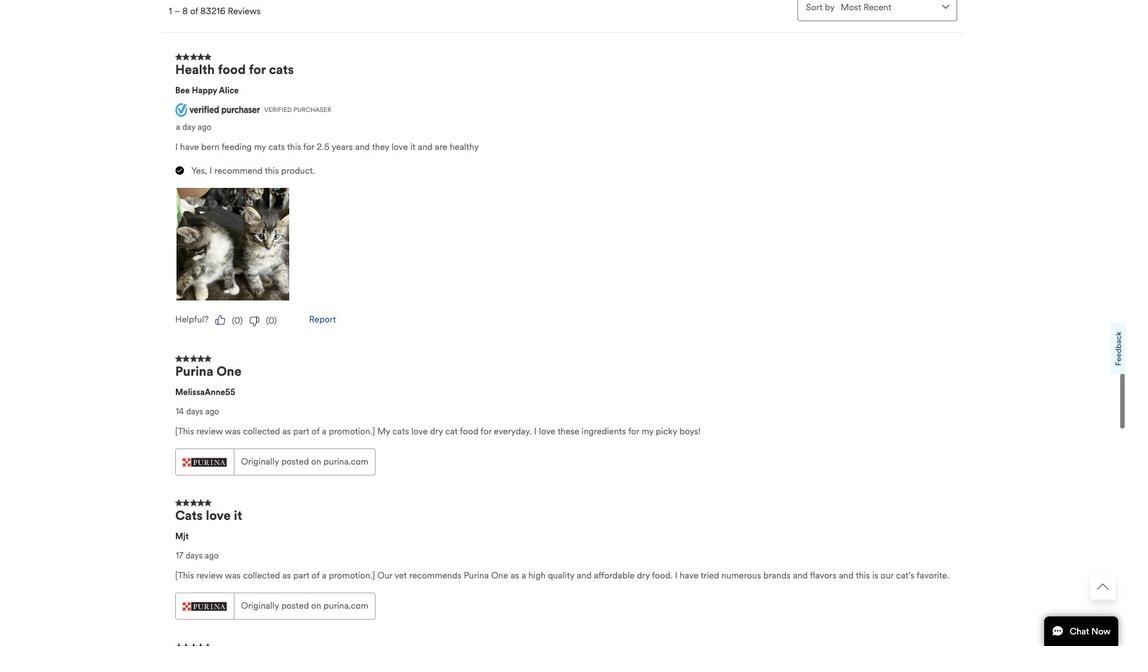 Task type: describe. For each thing, give the bounding box(es) containing it.
and right flavors
[[839, 571, 854, 582]]

and left the they
[[355, 142, 370, 153]]

1 vertical spatial cats
[[268, 142, 285, 153]]

ago for purina
[[205, 407, 219, 418]]

0 vertical spatial ago
[[198, 123, 211, 133]]

a left high
[[521, 571, 526, 582]]

these
[[558, 427, 579, 438]]

recommends
[[409, 571, 461, 582]]

1
[[169, 6, 172, 17]]

1 vertical spatial my
[[642, 427, 654, 438]]

love right the they
[[392, 142, 408, 153]]

for right ingredients
[[628, 427, 639, 438]]

[this review was collected as part of a promotion.] our vet recommends purina one as a high quality and affordable dry food. i have tried numerous brands and flavors and this is our cat's favorite.
[[175, 571, 949, 582]]

collected for cats love it
[[243, 571, 280, 582]]

of for cats love it
[[312, 571, 320, 582]]

2 vertical spatial cats
[[393, 427, 409, 438]]

i right yes,
[[210, 166, 212, 177]]

of for purina one
[[312, 427, 320, 438]]

originally posted on purina.com for purina one
[[241, 457, 368, 468]]

health food for cats
[[175, 62, 294, 78]]

1 ( from the left
[[232, 316, 234, 327]]

for left 2.5
[[303, 142, 314, 153]]

health
[[175, 62, 215, 78]]

product.
[[281, 166, 315, 177]]

review for cats
[[196, 571, 223, 582]]

i have bern feeding my cats this for 2.5 years and they love it and are healthy
[[175, 142, 479, 153]]

1 horizontal spatial one
[[491, 571, 508, 582]]

cat
[[445, 427, 458, 438]]

recommend
[[214, 166, 263, 177]]

–
[[174, 6, 180, 17]]

healthy
[[450, 142, 479, 153]]

everyday.
[[494, 427, 532, 438]]

0 vertical spatial of
[[190, 6, 198, 17]]

i down a day ago
[[175, 142, 178, 153]]

and left are
[[418, 142, 433, 153]]

2.5
[[317, 142, 329, 153]]

purina.com for purina one
[[324, 457, 368, 468]]

1 ) from the left
[[240, 316, 243, 327]]

posted for purina one
[[281, 457, 309, 468]]

food.
[[652, 571, 673, 582]]

our
[[377, 571, 392, 582]]

originally for cats love it
[[241, 601, 279, 612]]

flavors
[[810, 571, 837, 582]]

quality
[[548, 571, 574, 582]]

1 horizontal spatial purina
[[464, 571, 489, 582]]

1 horizontal spatial dry
[[637, 571, 650, 582]]

a day ago
[[176, 123, 211, 133]]

for left everyday.
[[480, 427, 492, 438]]

1 – 8 of 83216 reviews
[[169, 6, 261, 17]]

as for purina one
[[282, 427, 291, 438]]

promotion.] for cats love it
[[329, 571, 375, 582]]

content helpfulness group
[[175, 311, 951, 329]]

0 horizontal spatial food
[[218, 62, 246, 78]]

14
[[176, 407, 184, 418]]

tried
[[701, 571, 719, 582]]

0 horizontal spatial this
[[265, 166, 279, 177]]

report
[[309, 315, 336, 326]]

report button
[[309, 311, 336, 329]]

styled arrow button link
[[1090, 575, 1116, 600]]

83216
[[200, 6, 225, 17]]

reviews region
[[162, 46, 966, 647]]

cat's
[[896, 571, 914, 582]]

affordable
[[594, 571, 635, 582]]

scroll to top image
[[1097, 582, 1109, 593]]

ago for cats
[[205, 552, 219, 562]]

as for cats love it
[[282, 571, 291, 582]]

17
[[176, 552, 183, 562]]

17 days ago
[[176, 552, 219, 562]]

a left the day on the top
[[176, 123, 180, 133]]



Task type: locate. For each thing, give the bounding box(es) containing it.
1 vertical spatial it
[[234, 509, 242, 525]]

on for purina one
[[311, 457, 321, 468]]

ago right '17'
[[205, 552, 219, 562]]

of
[[190, 6, 198, 17], [312, 427, 320, 438], [312, 571, 320, 582]]

[this review was collected as part of a promotion.] my cats love dry cat food for everyday. i love these ingredients for my picky boys!
[[175, 427, 701, 438]]

part
[[293, 427, 309, 438], [293, 571, 309, 582]]

love left these in the bottom of the page
[[539, 427, 555, 438]]

part for cats love it
[[293, 571, 309, 582]]

promotion.] left my
[[329, 427, 375, 438]]

0 vertical spatial review
[[196, 427, 223, 438]]

is
[[872, 571, 878, 582]]

1 horizontal spatial 0
[[268, 316, 274, 327]]

for
[[249, 62, 266, 78], [303, 142, 314, 153], [480, 427, 492, 438], [628, 427, 639, 438]]

2 horizontal spatial this
[[856, 571, 870, 582]]

vet
[[395, 571, 407, 582]]

yes, i recommend this product.
[[191, 166, 315, 177]]

and right quality
[[577, 571, 592, 582]]

0 vertical spatial it
[[410, 142, 415, 153]]

0 vertical spatial purina
[[175, 364, 213, 380]]

2 on from the top
[[311, 601, 321, 612]]

bern
[[201, 142, 219, 153]]

0 horizontal spatial (
[[232, 316, 234, 327]]

one
[[216, 364, 242, 380], [491, 571, 508, 582]]

0 horizontal spatial 0
[[234, 316, 240, 327]]

( 0 ) right d8c4887f dca8 44a1 801a cfe76c084647 image
[[232, 316, 243, 327]]

1 vertical spatial collected
[[243, 571, 280, 582]]

originally for purina one
[[241, 457, 279, 468]]

as
[[282, 427, 291, 438], [282, 571, 291, 582], [510, 571, 519, 582]]

0 vertical spatial dry
[[430, 427, 443, 438]]

one left high
[[491, 571, 508, 582]]

posted
[[281, 457, 309, 468], [281, 601, 309, 612]]

1 posted from the top
[[281, 457, 309, 468]]

one up the 14 days ago
[[216, 364, 242, 380]]

yes,
[[191, 166, 207, 177]]

( right d8c4887f dca8 44a1 801a cfe76c084647 image
[[232, 316, 234, 327]]

ago
[[198, 123, 211, 133], [205, 407, 219, 418], [205, 552, 219, 562]]

0 right d8c4887f dca8 44a1 801a cfe76c084647 image
[[234, 316, 240, 327]]

1 vertical spatial posted
[[281, 601, 309, 612]]

( 0 )
[[232, 316, 243, 327], [266, 316, 277, 327]]

my
[[377, 427, 390, 438]]

1 horizontal spatial it
[[410, 142, 415, 153]]

1 vertical spatial promotion.]
[[329, 571, 375, 582]]

for down reviews
[[249, 62, 266, 78]]

2 0 from the left
[[268, 316, 274, 327]]

years
[[332, 142, 353, 153]]

[this down '17'
[[175, 571, 194, 582]]

was
[[225, 427, 241, 438], [225, 571, 241, 582]]

this
[[287, 142, 301, 153], [265, 166, 279, 177], [856, 571, 870, 582]]

this up product. at left
[[287, 142, 301, 153]]

2 part from the top
[[293, 571, 309, 582]]

my right feeding
[[254, 142, 266, 153]]

they
[[372, 142, 389, 153]]

feeding
[[222, 142, 252, 153]]

reviews
[[228, 6, 261, 17]]

1 days from the top
[[186, 407, 203, 418]]

review for purina
[[196, 427, 223, 438]]

1 horizontal spatial this
[[287, 142, 301, 153]]

cats
[[269, 62, 294, 78], [268, 142, 285, 153], [393, 427, 409, 438]]

posted for cats love it
[[281, 601, 309, 612]]

2 purina.com from the top
[[324, 601, 368, 612]]

1 horizontal spatial )
[[274, 316, 277, 327]]

review down 17 days ago
[[196, 571, 223, 582]]

on for cats love it
[[311, 601, 321, 612]]

[this down 14
[[175, 427, 194, 438]]

i right food.
[[675, 571, 677, 582]]

days for cats
[[186, 552, 203, 562]]

1 vertical spatial days
[[186, 552, 203, 562]]

0 vertical spatial promotion.]
[[329, 427, 375, 438]]

1 vertical spatial purina
[[464, 571, 489, 582]]

a
[[176, 123, 180, 133], [322, 427, 326, 438], [322, 571, 326, 582], [521, 571, 526, 582]]

)
[[240, 316, 243, 327], [274, 316, 277, 327]]

0 horizontal spatial ( 0 )
[[232, 316, 243, 327]]

and
[[355, 142, 370, 153], [418, 142, 433, 153], [577, 571, 592, 582], [793, 571, 808, 582], [839, 571, 854, 582]]

2 ( from the left
[[266, 316, 268, 327]]

) left the 6e2d45c3 5453 4298 8f0d 3720663176c5 icon
[[240, 316, 243, 327]]

i
[[175, 142, 178, 153], [210, 166, 212, 177], [534, 427, 537, 438], [675, 571, 677, 582]]

promotion.]
[[329, 427, 375, 438], [329, 571, 375, 582]]

1 vertical spatial of
[[312, 427, 320, 438]]

purina
[[175, 364, 213, 380], [464, 571, 489, 582]]

promotion.] for purina one
[[329, 427, 375, 438]]

have left the tried at the bottom right
[[680, 571, 699, 582]]

purina.com for cats love it
[[324, 601, 368, 612]]

purina right recommends
[[464, 571, 489, 582]]

0 horizontal spatial purina
[[175, 364, 213, 380]]

0 horizontal spatial )
[[240, 316, 243, 327]]

(
[[232, 316, 234, 327], [266, 316, 268, 327]]

it
[[410, 142, 415, 153], [234, 509, 242, 525]]

1 vertical spatial originally
[[241, 601, 279, 612]]

day
[[182, 123, 195, 133]]

1 [this from the top
[[175, 427, 194, 438]]

1 purina.com from the top
[[324, 457, 368, 468]]

days for purina
[[186, 407, 203, 418]]

ago right the day on the top
[[198, 123, 211, 133]]

1 vertical spatial have
[[680, 571, 699, 582]]

my
[[254, 142, 266, 153], [642, 427, 654, 438]]

days right '17'
[[186, 552, 203, 562]]

1 vertical spatial one
[[491, 571, 508, 582]]

my left picky at the bottom right of page
[[642, 427, 654, 438]]

2 posted from the top
[[281, 601, 309, 612]]

1 vertical spatial part
[[293, 571, 309, 582]]

collected
[[243, 427, 280, 438], [243, 571, 280, 582]]

it left are
[[410, 142, 415, 153]]

on
[[311, 457, 321, 468], [311, 601, 321, 612]]

2 ( 0 ) from the left
[[266, 316, 277, 327]]

this left product. at left
[[265, 166, 279, 177]]

0 vertical spatial posted
[[281, 457, 309, 468]]

was for one
[[225, 427, 241, 438]]

originally
[[241, 457, 279, 468], [241, 601, 279, 612]]

food right health
[[218, 62, 246, 78]]

1 0 from the left
[[234, 316, 240, 327]]

dry left cat
[[430, 427, 443, 438]]

0 horizontal spatial one
[[216, 364, 242, 380]]

14 days ago
[[176, 407, 219, 418]]

d8c4887f dca8 44a1 801a cfe76c084647 image
[[215, 315, 225, 325]]

a left "our"
[[322, 571, 326, 582]]

have down the day on the top
[[180, 142, 199, 153]]

numerous
[[721, 571, 761, 582]]

0 vertical spatial have
[[180, 142, 199, 153]]

was for love
[[225, 571, 241, 582]]

picky
[[656, 427, 677, 438]]

2 review from the top
[[196, 571, 223, 582]]

love left cat
[[411, 427, 428, 438]]

review
[[196, 427, 223, 438], [196, 571, 223, 582]]

1 originally from the top
[[241, 457, 279, 468]]

a left my
[[322, 427, 326, 438]]

1 vertical spatial ago
[[205, 407, 219, 418]]

0 vertical spatial cats
[[269, 62, 294, 78]]

[this for purina
[[175, 427, 194, 438]]

1 horizontal spatial my
[[642, 427, 654, 438]]

dry left food.
[[637, 571, 650, 582]]

cats love it
[[175, 509, 242, 525]]

high
[[528, 571, 546, 582]]

1 review from the top
[[196, 427, 223, 438]]

1 horizontal spatial (
[[266, 316, 268, 327]]

1 collected from the top
[[243, 427, 280, 438]]

review down the 14 days ago
[[196, 427, 223, 438]]

1 ( 0 ) from the left
[[232, 316, 243, 327]]

2 originally posted on purina.com from the top
[[241, 601, 368, 612]]

0 vertical spatial days
[[186, 407, 203, 418]]

our
[[881, 571, 894, 582]]

have
[[180, 142, 199, 153], [680, 571, 699, 582]]

2 days from the top
[[186, 552, 203, 562]]

love
[[392, 142, 408, 153], [411, 427, 428, 438], [539, 427, 555, 438], [206, 509, 231, 525]]

0 vertical spatial originally
[[241, 457, 279, 468]]

2 vertical spatial this
[[856, 571, 870, 582]]

brands
[[763, 571, 791, 582]]

0 vertical spatial originally posted on purina.com
[[241, 457, 368, 468]]

originally posted on purina.com
[[241, 457, 368, 468], [241, 601, 368, 612]]

( 0 ) right the 6e2d45c3 5453 4298 8f0d 3720663176c5 icon
[[266, 316, 277, 327]]

days right 14
[[186, 407, 203, 418]]

0 vertical spatial food
[[218, 62, 246, 78]]

0 vertical spatial purina.com
[[324, 457, 368, 468]]

1 vertical spatial purina.com
[[324, 601, 368, 612]]

0 vertical spatial part
[[293, 427, 309, 438]]

it right the "cats"
[[234, 509, 242, 525]]

cats
[[175, 509, 203, 525]]

ingredients
[[582, 427, 626, 438]]

1 on from the top
[[311, 457, 321, 468]]

[this
[[175, 427, 194, 438], [175, 571, 194, 582]]

1 horizontal spatial have
[[680, 571, 699, 582]]

) right the 6e2d45c3 5453 4298 8f0d 3720663176c5 icon
[[274, 316, 277, 327]]

2 promotion.] from the top
[[329, 571, 375, 582]]

1 vertical spatial review
[[196, 571, 223, 582]]

0 vertical spatial collected
[[243, 427, 280, 438]]

0 horizontal spatial my
[[254, 142, 266, 153]]

6e2d45c3 5453 4298 8f0d 3720663176c5 image
[[249, 317, 260, 327]]

1 vertical spatial on
[[311, 601, 321, 612]]

days
[[186, 407, 203, 418], [186, 552, 203, 562]]

1 promotion.] from the top
[[329, 427, 375, 438]]

purina up the 14 days ago
[[175, 364, 213, 380]]

2 originally from the top
[[241, 601, 279, 612]]

0 right the 6e2d45c3 5453 4298 8f0d 3720663176c5 icon
[[268, 316, 274, 327]]

favorite.
[[917, 571, 949, 582]]

1 vertical spatial dry
[[637, 571, 650, 582]]

8
[[182, 6, 188, 17]]

1 horizontal spatial ( 0 )
[[266, 316, 277, 327]]

0 vertical spatial one
[[216, 364, 242, 380]]

0 horizontal spatial it
[[234, 509, 242, 525]]

[this for cats
[[175, 571, 194, 582]]

1 vertical spatial was
[[225, 571, 241, 582]]

i right everyday.
[[534, 427, 537, 438]]

1 vertical spatial originally posted on purina.com
[[241, 601, 368, 612]]

ago right 14
[[205, 407, 219, 418]]

( right the 6e2d45c3 5453 4298 8f0d 3720663176c5 icon
[[266, 316, 268, 327]]

are
[[435, 142, 447, 153]]

2 ) from the left
[[274, 316, 277, 327]]

collected for purina one
[[243, 427, 280, 438]]

2 vertical spatial ago
[[205, 552, 219, 562]]

helpful?
[[175, 315, 209, 326]]

0 vertical spatial this
[[287, 142, 301, 153]]

and left flavors
[[793, 571, 808, 582]]

0
[[234, 316, 240, 327], [268, 316, 274, 327]]

0 vertical spatial was
[[225, 427, 241, 438]]

this left is
[[856, 571, 870, 582]]

1 vertical spatial [this
[[175, 571, 194, 582]]

promotion.] left "our"
[[329, 571, 375, 582]]

0 horizontal spatial dry
[[430, 427, 443, 438]]

food
[[218, 62, 246, 78], [460, 427, 478, 438]]

purina.com
[[324, 457, 368, 468], [324, 601, 368, 612]]

2 [this from the top
[[175, 571, 194, 582]]

1 originally posted on purina.com from the top
[[241, 457, 368, 468]]

1 horizontal spatial food
[[460, 427, 478, 438]]

dry
[[430, 427, 443, 438], [637, 571, 650, 582]]

0 vertical spatial my
[[254, 142, 266, 153]]

purina one
[[175, 364, 242, 380]]

boys!
[[679, 427, 701, 438]]

originally posted on purina.com for cats love it
[[241, 601, 368, 612]]

love right the "cats"
[[206, 509, 231, 525]]

1 vertical spatial this
[[265, 166, 279, 177]]

0 vertical spatial [this
[[175, 427, 194, 438]]

1 part from the top
[[293, 427, 309, 438]]

2 vertical spatial of
[[312, 571, 320, 582]]

0 horizontal spatial have
[[180, 142, 199, 153]]

2 collected from the top
[[243, 571, 280, 582]]

1 was from the top
[[225, 427, 241, 438]]

2 was from the top
[[225, 571, 241, 582]]

part for purina one
[[293, 427, 309, 438]]

food right cat
[[460, 427, 478, 438]]

0 vertical spatial on
[[311, 457, 321, 468]]

1 vertical spatial food
[[460, 427, 478, 438]]



Task type: vqa. For each thing, say whether or not it's contained in the screenshot.
topmost the cats
yes



